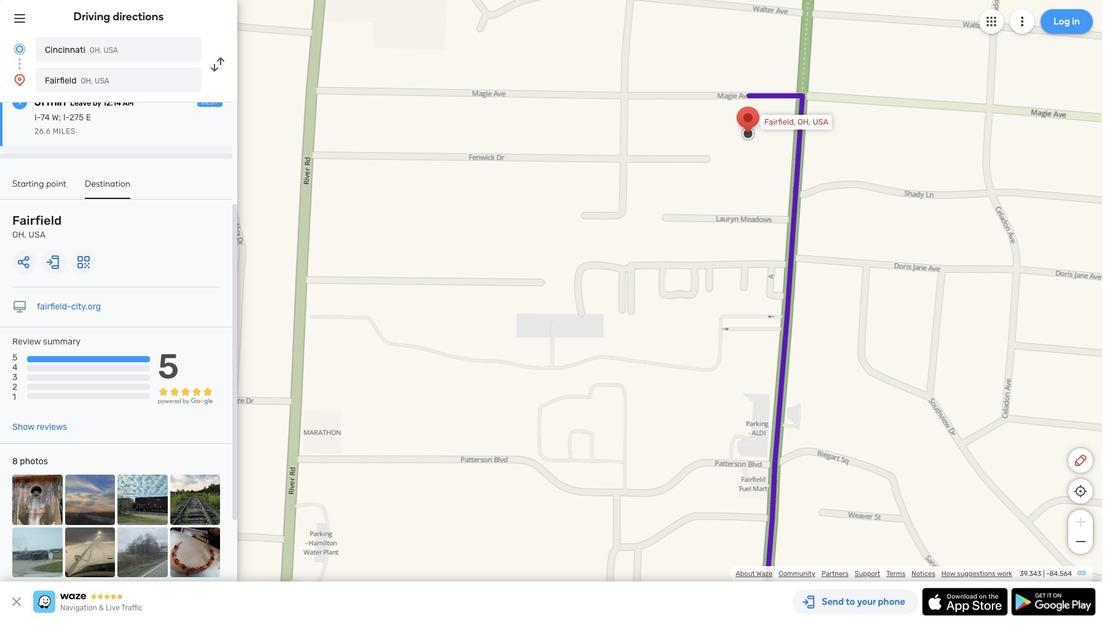 Task type: describe. For each thing, give the bounding box(es) containing it.
work
[[997, 570, 1012, 578]]

image 6 of fairfield, fairfield image
[[65, 528, 115, 578]]

2 i- from the left
[[63, 112, 69, 123]]

terms link
[[886, 570, 905, 578]]

pencil image
[[1073, 454, 1088, 468]]

usa right "fairfield,"
[[813, 117, 829, 127]]

5 for 5 4 3 2 1
[[12, 353, 17, 363]]

summary
[[43, 337, 81, 347]]

review
[[12, 337, 41, 347]]

min
[[47, 95, 66, 109]]

leave
[[70, 99, 91, 108]]

navigation & live traffic
[[60, 604, 142, 613]]

5 for 5
[[158, 347, 179, 387]]

oh, up 31 min leave by 12:14 am
[[81, 77, 93, 85]]

review summary
[[12, 337, 81, 347]]

cincinnati
[[45, 45, 85, 55]]

live
[[106, 604, 120, 613]]

current location image
[[12, 42, 27, 57]]

support link
[[855, 570, 880, 578]]

image 5 of fairfield, fairfield image
[[12, 528, 62, 578]]

31 min leave by 12:14 am
[[34, 95, 134, 109]]

computer image
[[12, 300, 27, 315]]

notices
[[912, 570, 935, 578]]

oh, inside cincinnati oh, usa
[[90, 46, 102, 55]]

by
[[93, 99, 101, 108]]

fairfield-city.org link
[[37, 302, 101, 312]]

zoom in image
[[1073, 515, 1088, 530]]

location image
[[12, 73, 27, 87]]

fairfield, oh, usa
[[764, 117, 829, 127]]

oh, right "fairfield,"
[[798, 117, 811, 127]]

starting point button
[[12, 179, 66, 198]]

am
[[123, 99, 134, 108]]

e
[[86, 112, 91, 123]]

-
[[1046, 570, 1050, 578]]

usa down starting point button
[[28, 230, 46, 240]]

driving
[[73, 10, 110, 23]]

0 vertical spatial fairfield
[[45, 76, 77, 86]]

support
[[855, 570, 880, 578]]

community link
[[779, 570, 815, 578]]

point
[[46, 179, 66, 189]]

show reviews
[[12, 422, 67, 433]]

suggestions
[[957, 570, 996, 578]]

how suggestions work link
[[941, 570, 1012, 578]]

4
[[12, 363, 18, 373]]

2
[[12, 383, 17, 393]]

photos
[[20, 457, 48, 467]]

driving directions
[[73, 10, 164, 23]]

&
[[99, 604, 104, 613]]

directions
[[113, 10, 164, 23]]

partners link
[[821, 570, 849, 578]]

miles
[[53, 127, 75, 136]]

community
[[779, 570, 815, 578]]

fairfield-
[[37, 302, 71, 312]]

3
[[12, 373, 17, 383]]

5 4 3 2 1
[[12, 353, 18, 403]]

image 2 of fairfield, fairfield image
[[65, 475, 115, 525]]



Task type: vqa. For each thing, say whether or not it's contained in the screenshot.
about waze community partners support terms notices how suggestions work
yes



Task type: locate. For each thing, give the bounding box(es) containing it.
zoom out image
[[1073, 535, 1088, 549]]

1 horizontal spatial 5
[[158, 347, 179, 387]]

fairfield-city.org
[[37, 302, 101, 312]]

0 horizontal spatial i-
[[34, 112, 40, 123]]

terms
[[886, 570, 905, 578]]

image 4 of fairfield, fairfield image
[[170, 475, 220, 525]]

0 vertical spatial fairfield oh, usa
[[45, 76, 109, 86]]

destination
[[85, 179, 130, 189]]

1 horizontal spatial 1
[[18, 96, 21, 107]]

fairfield oh, usa
[[45, 76, 109, 86], [12, 213, 62, 240]]

about waze link
[[736, 570, 773, 578]]

5 inside 5 4 3 2 1
[[12, 353, 17, 363]]

1 vertical spatial 1
[[12, 392, 16, 403]]

fairfield
[[45, 76, 77, 86], [12, 213, 62, 228]]

image 3 of fairfield, fairfield image
[[117, 475, 167, 525]]

31
[[34, 95, 45, 109]]

84.564
[[1050, 570, 1072, 578]]

8 photos
[[12, 457, 48, 467]]

fairfield,
[[764, 117, 796, 127]]

fairfield down starting point button
[[12, 213, 62, 228]]

best
[[201, 99, 219, 106]]

partners
[[821, 570, 849, 578]]

usa up by
[[95, 77, 109, 85]]

|
[[1043, 570, 1045, 578]]

39.343 | -84.564
[[1020, 570, 1072, 578]]

fairfield oh, usa down starting point button
[[12, 213, 62, 240]]

1 vertical spatial fairfield
[[12, 213, 62, 228]]

notices link
[[912, 570, 935, 578]]

oh,
[[90, 46, 102, 55], [81, 77, 93, 85], [798, 117, 811, 127], [12, 230, 26, 240]]

cincinnati oh, usa
[[45, 45, 118, 55]]

how
[[941, 570, 955, 578]]

link image
[[1077, 569, 1087, 578]]

city.org
[[71, 302, 101, 312]]

fairfield up min
[[45, 76, 77, 86]]

1 horizontal spatial i-
[[63, 112, 69, 123]]

image 7 of fairfield, fairfield image
[[117, 528, 167, 578]]

usa inside cincinnati oh, usa
[[103, 46, 118, 55]]

74
[[40, 112, 50, 123]]

1
[[18, 96, 21, 107], [12, 392, 16, 403]]

image 1 of fairfield, fairfield image
[[12, 475, 62, 525]]

12:14
[[103, 99, 121, 108]]

traffic
[[121, 604, 142, 613]]

usa down driving directions
[[103, 46, 118, 55]]

1 left 31
[[18, 96, 21, 107]]

show
[[12, 422, 34, 433]]

8
[[12, 457, 18, 467]]

destination button
[[85, 179, 130, 199]]

i- up 26.6
[[34, 112, 40, 123]]

reviews
[[37, 422, 67, 433]]

w;
[[52, 112, 61, 123]]

about waze community partners support terms notices how suggestions work
[[736, 570, 1012, 578]]

275
[[69, 112, 84, 123]]

0 vertical spatial 1
[[18, 96, 21, 107]]

x image
[[9, 595, 24, 610]]

0 horizontal spatial 5
[[12, 353, 17, 363]]

1 vertical spatial fairfield oh, usa
[[12, 213, 62, 240]]

26.6
[[34, 127, 51, 136]]

usa
[[103, 46, 118, 55], [95, 77, 109, 85], [813, 117, 829, 127], [28, 230, 46, 240]]

image 8 of fairfield, fairfield image
[[170, 528, 220, 578]]

0 horizontal spatial 1
[[12, 392, 16, 403]]

5
[[158, 347, 179, 387], [12, 353, 17, 363]]

1 i- from the left
[[34, 112, 40, 123]]

oh, down starting point button
[[12, 230, 26, 240]]

waze
[[756, 570, 773, 578]]

i-74 w; i-275 e 26.6 miles
[[34, 112, 91, 136]]

i-
[[34, 112, 40, 123], [63, 112, 69, 123]]

39.343
[[1020, 570, 1041, 578]]

starting
[[12, 179, 44, 189]]

1 down 3
[[12, 392, 16, 403]]

oh, right cincinnati
[[90, 46, 102, 55]]

starting point
[[12, 179, 66, 189]]

navigation
[[60, 604, 97, 613]]

about
[[736, 570, 755, 578]]

i- right w;
[[63, 112, 69, 123]]

1 inside 5 4 3 2 1
[[12, 392, 16, 403]]

fairfield oh, usa up 31 min leave by 12:14 am
[[45, 76, 109, 86]]



